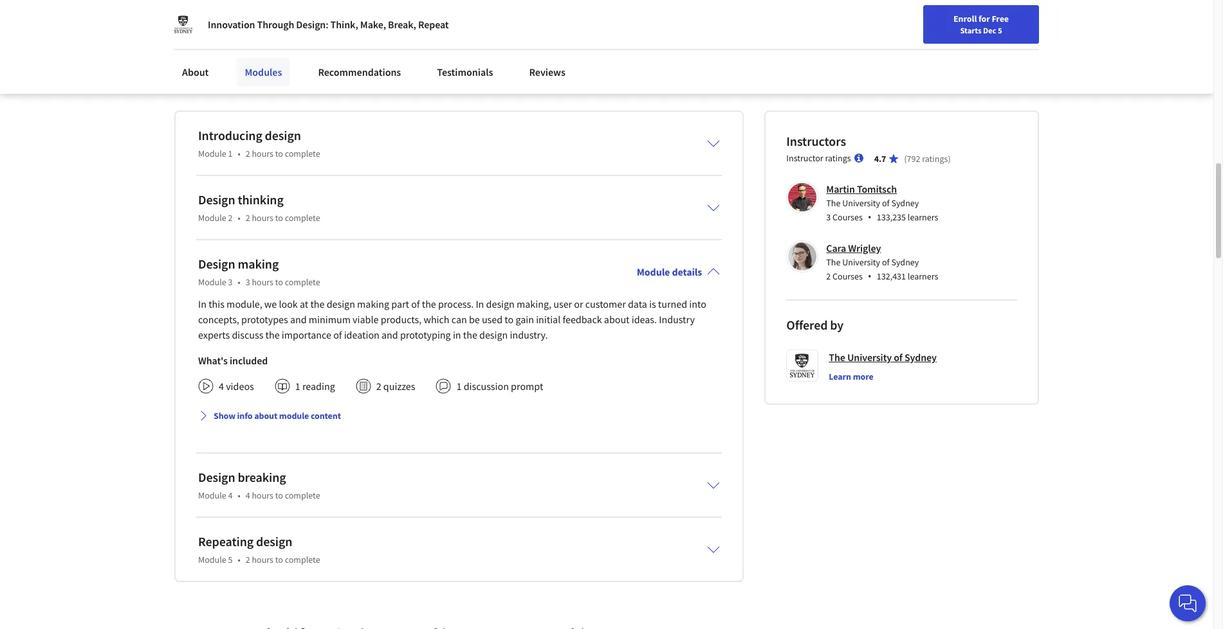 Task type: describe. For each thing, give the bounding box(es) containing it.
discipline
[[365, 26, 405, 38]]

modules
[[245, 66, 282, 79]]

industry
[[659, 313, 695, 326]]

hours for design breaking
[[252, 490, 273, 502]]

cara wrigley image
[[788, 242, 817, 271]]

2 inside repeating design module 5 • 2 hours to complete
[[246, 555, 250, 566]]

ability
[[307, 53, 332, 65]]

show info about module content
[[214, 410, 341, 422]]

innovation through design: think, make, break, repeat
[[208, 18, 449, 31]]

design up used
[[486, 298, 515, 311]]

gain
[[516, 313, 534, 326]]

universities
[[207, 6, 257, 19]]

the right at at the left top
[[310, 298, 325, 311]]

find your new career
[[856, 41, 937, 52]]

to inside introducing design module 1 • 2 hours to complete
[[275, 148, 283, 159]]

the university of sydney image
[[174, 15, 192, 33]]

enroll
[[954, 13, 977, 24]]

the evolution of design has seen it become a discipline no longer limited to the concerns of a singular, specific domain and develop to become a pathway for solving complex, nonlinear problems. design is becoming a capability-enhancing skill, equipping people with the ability to deal with uncertainty, complexity and failure.
[[174, 26, 675, 65]]

quizzes
[[383, 380, 415, 393]]

design breaking module 4 • 4 hours to complete
[[198, 470, 320, 502]]

domain
[[638, 26, 670, 38]]

recommendations link
[[310, 58, 409, 86]]

2 horizontal spatial 4
[[246, 490, 250, 502]]

develop
[[193, 40, 226, 52]]

5 inside repeating design module 5 • 2 hours to complete
[[228, 555, 233, 566]]

is inside the evolution of design has seen it become a discipline no longer limited to the concerns of a singular, specific domain and develop to become a pathway for solving complex, nonlinear problems. design is becoming a capability-enhancing skill, equipping people with the ability to deal with uncertainty, complexity and failure.
[[526, 40, 533, 52]]

introducing design module 1 • 2 hours to complete
[[198, 127, 320, 159]]

your
[[875, 41, 892, 52]]

the university of sydney link
[[829, 350, 937, 365]]

initial
[[536, 313, 561, 326]]

innovation
[[208, 18, 255, 31]]

to inside the design thinking module 2 • 2 hours to complete
[[275, 212, 283, 224]]

2 vertical spatial university
[[847, 351, 892, 364]]

wrigley
[[848, 242, 881, 255]]

ideation
[[344, 329, 380, 342]]

complete for repeating design
[[285, 555, 320, 566]]

martin
[[826, 183, 855, 195]]

repeating
[[198, 534, 254, 550]]

1 for 1 reading
[[295, 380, 300, 393]]

learn
[[829, 371, 851, 383]]

read more button
[[174, 76, 223, 89]]

132,431
[[877, 271, 906, 282]]

find
[[856, 41, 873, 52]]

1 discussion prompt
[[457, 380, 543, 393]]

module
[[279, 410, 309, 422]]

is inside in this module, we look at the design making part of the process. in design making, user or customer data is turned into concepts, prototypes and minimum viable products, which can be used to gain initial feedback about ideas. industry experts discuss the importance of ideation and prototyping in the design industry.
[[649, 298, 656, 311]]

sydney for tomitsch
[[892, 197, 919, 209]]

of inside cara wrigley the university of sydney 2 courses • 132,431 learners
[[882, 257, 890, 268]]

making,
[[517, 298, 551, 311]]

reading
[[302, 380, 335, 393]]

module,
[[227, 298, 262, 311]]

equipping
[[195, 53, 237, 65]]

1 reading
[[295, 380, 335, 393]]

reviews
[[529, 66, 566, 79]]

testimonials link
[[429, 58, 501, 86]]

make,
[[360, 18, 386, 31]]

included
[[230, 354, 268, 367]]

1 horizontal spatial 4
[[228, 490, 233, 502]]

introducing
[[198, 127, 262, 143]]

2 left "quizzes"
[[376, 380, 381, 393]]

problems.
[[450, 40, 493, 52]]

making inside design making module 3 • 3 hours to complete
[[238, 256, 279, 272]]

the inside the evolution of design has seen it become a discipline no longer limited to the concerns of a singular, specific domain and develop to become a pathway for solving complex, nonlinear problems. design is becoming a capability-enhancing skill, equipping people with the ability to deal with uncertainty, complexity and failure.
[[174, 26, 190, 38]]

design down used
[[479, 329, 508, 342]]

design for design making
[[198, 256, 235, 272]]

2 with from the left
[[366, 53, 384, 65]]

english button
[[944, 26, 1021, 68]]

ideas.
[[632, 313, 657, 326]]

turned
[[658, 298, 687, 311]]

2 inside introducing design module 1 • 2 hours to complete
[[246, 148, 250, 159]]

can
[[452, 313, 467, 326]]

no
[[407, 26, 418, 38]]

skill,
[[174, 53, 192, 65]]

importance
[[282, 329, 331, 342]]

by
[[830, 317, 844, 333]]

used
[[482, 313, 503, 326]]

courses for martin
[[833, 212, 863, 223]]

longer
[[420, 26, 447, 38]]

complex,
[[367, 40, 405, 52]]

cara wrigley the university of sydney 2 courses • 132,431 learners
[[826, 242, 938, 284]]

hours for introducing design
[[252, 148, 273, 159]]

the inside 'martin tomitsch the university of sydney 3 courses • 133,235 learners'
[[826, 197, 841, 209]]

in this module, we look at the design making part of the process. in design making, user or customer data is turned into concepts, prototypes and minimum viable products, which can be used to gain initial feedback about ideas. industry experts discuss the importance of ideation and prototyping in the design industry.
[[198, 298, 706, 342]]

4 videos
[[219, 380, 254, 393]]

more for read more
[[199, 76, 223, 89]]

instructor
[[787, 152, 823, 164]]

or
[[574, 298, 583, 311]]

nonlinear
[[407, 40, 448, 52]]

to inside design making module 3 • 3 hours to complete
[[275, 277, 283, 288]]

the down 'pathway'
[[291, 53, 305, 65]]

1 in from the left
[[198, 298, 207, 311]]

starts
[[960, 25, 982, 35]]

data
[[628, 298, 647, 311]]

• for design breaking
[[238, 490, 240, 502]]

about inside dropdown button
[[254, 410, 277, 422]]

cara wrigley link
[[826, 242, 881, 255]]

find your new career link
[[850, 39, 944, 55]]

which
[[424, 313, 450, 326]]

and down at at the left top
[[290, 313, 307, 326]]

think,
[[331, 18, 358, 31]]

• for repeating design
[[238, 555, 240, 566]]

1 horizontal spatial 3
[[246, 277, 250, 288]]

a up solving on the left top
[[358, 26, 363, 38]]

the left concerns
[[492, 26, 506, 38]]

reviews link
[[522, 58, 573, 86]]

specific
[[605, 26, 636, 38]]

design thinking module 2 • 2 hours to complete
[[198, 192, 320, 224]]

offered
[[787, 317, 828, 333]]

1 for 1 discussion prompt
[[457, 380, 462, 393]]

of inside 'martin tomitsch the university of sydney 3 courses • 133,235 learners'
[[882, 197, 890, 209]]

deal
[[345, 53, 363, 65]]

design inside repeating design module 5 • 2 hours to complete
[[256, 534, 292, 550]]

0 vertical spatial become
[[322, 26, 356, 38]]

what's included
[[198, 354, 268, 367]]

design for design thinking
[[198, 192, 235, 208]]

design:
[[296, 18, 329, 31]]

the up which
[[422, 298, 436, 311]]

complete for introducing design
[[285, 148, 320, 159]]

what's
[[198, 354, 228, 367]]

minimum
[[309, 313, 351, 326]]

videos
[[226, 380, 254, 393]]

free
[[992, 13, 1009, 24]]

module for design thinking
[[198, 212, 226, 224]]

0 horizontal spatial become
[[239, 40, 273, 52]]

english
[[967, 40, 998, 53]]

to inside repeating design module 5 • 2 hours to complete
[[275, 555, 283, 566]]

the inside the university of sydney link
[[829, 351, 845, 364]]



Task type: locate. For each thing, give the bounding box(es) containing it.
complete inside the design breaking module 4 • 4 hours to complete
[[285, 490, 320, 502]]

through
[[257, 18, 294, 31]]

1 vertical spatial become
[[239, 40, 273, 52]]

module inside repeating design module 5 • 2 hours to complete
[[198, 555, 226, 566]]

design inside design making module 3 • 3 hours to complete
[[198, 256, 235, 272]]

1 horizontal spatial for
[[979, 13, 990, 24]]

1 with from the left
[[271, 53, 289, 65]]

hours down introducing
[[252, 148, 273, 159]]

0 vertical spatial courses
[[833, 212, 863, 223]]

module details
[[637, 266, 702, 278]]

the inside cara wrigley the university of sydney 2 courses • 132,431 learners
[[826, 257, 841, 268]]

courses inside 'martin tomitsch the university of sydney 3 courses • 133,235 learners'
[[833, 212, 863, 223]]

1 vertical spatial sydney
[[892, 257, 919, 268]]

• for design thinking
[[238, 212, 240, 224]]

hours inside repeating design module 5 • 2 hours to complete
[[252, 555, 273, 566]]

for inside the evolution of design has seen it become a discipline no longer limited to the concerns of a singular, specific domain and develop to become a pathway for solving complex, nonlinear problems. design is becoming a capability-enhancing skill, equipping people with the ability to deal with uncertainty, complexity and failure.
[[321, 40, 333, 52]]

making
[[238, 256, 279, 272], [357, 298, 389, 311]]

be
[[469, 313, 480, 326]]

1 horizontal spatial ratings
[[922, 153, 948, 165]]

• down breaking
[[238, 490, 240, 502]]

concerns
[[508, 26, 546, 38]]

• inside 'martin tomitsch the university of sydney 3 courses • 133,235 learners'
[[868, 210, 872, 224]]

module inside design making module 3 • 3 hours to complete
[[198, 277, 226, 288]]

is
[[526, 40, 533, 52], [649, 298, 656, 311]]

and down products,
[[382, 329, 398, 342]]

evolution
[[192, 26, 232, 38]]

5 hours from the top
[[252, 555, 273, 566]]

break,
[[388, 18, 416, 31]]

1 complete from the top
[[285, 148, 320, 159]]

making inside in this module, we look at the design making part of the process. in design making, user or customer data is turned into concepts, prototypes and minimum viable products, which can be used to gain initial feedback about ideas. industry experts discuss the importance of ideation and prototyping in the design industry.
[[357, 298, 389, 311]]

about inside in this module, we look at the design making part of the process. in design making, user or customer data is turned into concepts, prototypes and minimum viable products, which can be used to gain initial feedback about ideas. industry experts discuss the importance of ideation and prototyping in the design industry.
[[604, 313, 630, 326]]

2 vertical spatial sydney
[[905, 351, 937, 364]]

2 down introducing
[[246, 148, 250, 159]]

• inside repeating design module 5 • 2 hours to complete
[[238, 555, 240, 566]]

design up failure.
[[495, 40, 524, 52]]

0 horizontal spatial ratings
[[825, 152, 851, 164]]

with
[[271, 53, 289, 65], [366, 53, 384, 65]]

hours for design making
[[252, 277, 273, 288]]

for
[[979, 13, 990, 24], [321, 40, 333, 52]]

solving
[[336, 40, 365, 52]]

failure.
[[505, 53, 534, 65]]

a down singular,
[[579, 40, 584, 52]]

hours inside the design thinking module 2 • 2 hours to complete
[[252, 212, 273, 224]]

to
[[481, 26, 490, 38], [229, 40, 237, 52], [334, 53, 343, 65], [275, 148, 283, 159], [275, 212, 283, 224], [275, 277, 283, 288], [505, 313, 514, 326], [275, 490, 283, 502], [275, 555, 283, 566]]

to inside in this module, we look at the design making part of the process. in design making, user or customer data is turned into concepts, prototypes and minimum viable products, which can be used to gain initial feedback about ideas. industry experts discuss the importance of ideation and prototyping in the design industry.
[[505, 313, 514, 326]]

more for learn more
[[853, 371, 874, 383]]

tomitsch
[[857, 183, 897, 195]]

learners inside cara wrigley the university of sydney 2 courses • 132,431 learners
[[908, 271, 938, 282]]

hours down "repeating"
[[252, 555, 273, 566]]

4 up "repeating"
[[228, 490, 233, 502]]

• for introducing design
[[238, 148, 240, 159]]

3 complete from the top
[[285, 277, 320, 288]]

the up learn
[[829, 351, 845, 364]]

1 vertical spatial for
[[321, 40, 333, 52]]

0 horizontal spatial 3
[[228, 277, 233, 288]]

university up learn more button
[[847, 351, 892, 364]]

at
[[300, 298, 308, 311]]

2 quizzes
[[376, 380, 415, 393]]

complete inside the design thinking module 2 • 2 hours to complete
[[285, 212, 320, 224]]

learners right 132,431
[[908, 271, 938, 282]]

1 horizontal spatial in
[[476, 298, 484, 311]]

(
[[904, 153, 907, 165]]

become up solving on the left top
[[322, 26, 356, 38]]

0 horizontal spatial for
[[321, 40, 333, 52]]

prototypes
[[241, 313, 288, 326]]

courses
[[833, 212, 863, 223], [833, 271, 863, 282]]

university for wrigley
[[842, 257, 880, 268]]

uncertainty,
[[386, 53, 436, 65]]

for up dec
[[979, 13, 990, 24]]

• inside the design breaking module 4 • 4 hours to complete
[[238, 490, 240, 502]]

for universities
[[190, 6, 257, 19]]

1 horizontal spatial is
[[649, 298, 656, 311]]

hours down breaking
[[252, 490, 273, 502]]

career
[[912, 41, 937, 52]]

of
[[234, 26, 242, 38], [548, 26, 557, 38], [882, 197, 890, 209], [882, 257, 890, 268], [411, 298, 420, 311], [333, 329, 342, 342], [894, 351, 903, 364]]

0 vertical spatial 5
[[998, 25, 1002, 35]]

• inside cara wrigley the university of sydney 2 courses • 132,431 learners
[[868, 269, 872, 284]]

1 down introducing
[[228, 148, 233, 159]]

enroll for free starts dec 5
[[954, 13, 1009, 35]]

0 horizontal spatial about
[[254, 410, 277, 422]]

0 horizontal spatial with
[[271, 53, 289, 65]]

making up viable
[[357, 298, 389, 311]]

prompt
[[511, 380, 543, 393]]

more inside learn more button
[[853, 371, 874, 383]]

about right info
[[254, 410, 277, 422]]

1 horizontal spatial with
[[366, 53, 384, 65]]

show notifications image
[[1040, 42, 1055, 57]]

2 down "repeating"
[[246, 555, 250, 566]]

has
[[275, 26, 290, 38]]

learn more button
[[829, 370, 874, 383]]

• inside the design thinking module 2 • 2 hours to complete
[[238, 212, 240, 224]]

4 hours from the top
[[252, 490, 273, 502]]

products,
[[381, 313, 422, 326]]

ratings right 792
[[922, 153, 948, 165]]

• up module,
[[238, 277, 240, 288]]

design left has at the left of page
[[245, 26, 272, 38]]

design inside introducing design module 1 • 2 hours to complete
[[265, 127, 301, 143]]

1 horizontal spatial about
[[604, 313, 630, 326]]

5 right dec
[[998, 25, 1002, 35]]

courses for cara
[[833, 271, 863, 282]]

hours inside introducing design module 1 • 2 hours to complete
[[252, 148, 273, 159]]

ratings down instructors
[[825, 152, 851, 164]]

0 vertical spatial about
[[604, 313, 630, 326]]

chat with us image
[[1178, 594, 1198, 615]]

cara
[[826, 242, 846, 255]]

module inside introducing design module 1 • 2 hours to complete
[[198, 148, 226, 159]]

read more
[[174, 76, 223, 89]]

0 vertical spatial sydney
[[892, 197, 919, 209]]

• left 132,431
[[868, 269, 872, 284]]

2 complete from the top
[[285, 212, 320, 224]]

feedback
[[563, 313, 602, 326]]

1 horizontal spatial 5
[[998, 25, 1002, 35]]

module for design breaking
[[198, 490, 226, 502]]

complete for design thinking
[[285, 212, 320, 224]]

module for repeating design
[[198, 555, 226, 566]]

• inside introducing design module 1 • 2 hours to complete
[[238, 148, 240, 159]]

hours up we
[[252, 277, 273, 288]]

in left this
[[198, 298, 207, 311]]

• down thinking in the left top of the page
[[238, 212, 240, 224]]

1 horizontal spatial more
[[853, 371, 874, 383]]

new
[[894, 41, 911, 52]]

2 courses from the top
[[833, 271, 863, 282]]

0 vertical spatial is
[[526, 40, 533, 52]]

hours for design thinking
[[252, 212, 273, 224]]

module
[[198, 148, 226, 159], [198, 212, 226, 224], [637, 266, 670, 278], [198, 277, 226, 288], [198, 490, 226, 502], [198, 555, 226, 566]]

2 learners from the top
[[908, 271, 938, 282]]

1 vertical spatial making
[[357, 298, 389, 311]]

making up we
[[238, 256, 279, 272]]

1 left 'discussion'
[[457, 380, 462, 393]]

module inside the design breaking module 4 • 4 hours to complete
[[198, 490, 226, 502]]

hours inside the design breaking module 4 • 4 hours to complete
[[252, 490, 273, 502]]

0 horizontal spatial is
[[526, 40, 533, 52]]

learners for tomitsch
[[908, 212, 938, 223]]

into
[[689, 298, 706, 311]]

1 vertical spatial university
[[842, 257, 880, 268]]

the
[[492, 26, 506, 38], [291, 53, 305, 65], [310, 298, 325, 311], [422, 298, 436, 311], [266, 329, 280, 342], [463, 329, 477, 342]]

design up this
[[198, 256, 235, 272]]

2 inside cara wrigley the university of sydney 2 courses • 132,431 learners
[[826, 271, 831, 282]]

4 down breaking
[[246, 490, 250, 502]]

martin tomitsch the university of sydney 3 courses • 133,235 learners
[[826, 183, 938, 224]]

4.7
[[874, 153, 886, 165]]

testimonials
[[437, 66, 493, 79]]

repeating design module 5 • 2 hours to complete
[[198, 534, 320, 566]]

design making module 3 • 3 hours to complete
[[198, 256, 320, 288]]

learners right 133,235
[[908, 212, 938, 223]]

pathway
[[283, 40, 319, 52]]

1 horizontal spatial 1
[[295, 380, 300, 393]]

the up skill,
[[174, 26, 190, 38]]

complete inside introducing design module 1 • 2 hours to complete
[[285, 148, 320, 159]]

learn more
[[829, 371, 874, 383]]

people
[[239, 53, 268, 65]]

with up modules
[[271, 53, 289, 65]]

and left failure.
[[486, 53, 502, 65]]

None search field
[[183, 34, 492, 60]]

martin tomitsch image
[[788, 183, 817, 212]]

module inside the design thinking module 2 • 2 hours to complete
[[198, 212, 226, 224]]

1 vertical spatial 5
[[228, 555, 233, 566]]

in
[[453, 329, 461, 342]]

complexity
[[438, 53, 484, 65]]

0 vertical spatial learners
[[908, 212, 938, 223]]

1 horizontal spatial making
[[357, 298, 389, 311]]

5 down "repeating"
[[228, 555, 233, 566]]

sydney inside cara wrigley the university of sydney 2 courses • 132,431 learners
[[892, 257, 919, 268]]

1 inside introducing design module 1 • 2 hours to complete
[[228, 148, 233, 159]]

hours inside design making module 3 • 3 hours to complete
[[252, 277, 273, 288]]

offered by
[[787, 317, 844, 333]]

in
[[198, 298, 207, 311], [476, 298, 484, 311]]

about
[[182, 66, 209, 79]]

design inside the evolution of design has seen it become a discipline no longer limited to the concerns of a singular, specific domain and develop to become a pathway for solving complex, nonlinear problems. design is becoming a capability-enhancing skill, equipping people with the ability to deal with uncertainty, complexity and failure.
[[245, 26, 272, 38]]

0 horizontal spatial making
[[238, 256, 279, 272]]

complete inside design making module 3 • 3 hours to complete
[[285, 277, 320, 288]]

2 hours from the top
[[252, 212, 273, 224]]

about down customer
[[604, 313, 630, 326]]

0 horizontal spatial more
[[199, 76, 223, 89]]

more inside read more button
[[199, 76, 223, 89]]

1 vertical spatial courses
[[833, 271, 863, 282]]

hours
[[252, 148, 273, 159], [252, 212, 273, 224], [252, 277, 273, 288], [252, 490, 273, 502], [252, 555, 273, 566]]

the down martin at top
[[826, 197, 841, 209]]

viable
[[353, 313, 379, 326]]

sydney for wrigley
[[892, 257, 919, 268]]

3 inside 'martin tomitsch the university of sydney 3 courses • 133,235 learners'
[[826, 212, 831, 223]]

2 in from the left
[[476, 298, 484, 311]]

learners for wrigley
[[908, 271, 938, 282]]

courses down cara wrigley link
[[833, 271, 863, 282]]

3 hours from the top
[[252, 277, 273, 288]]

complete for design breaking
[[285, 490, 320, 502]]

is right data
[[649, 298, 656, 311]]

design left thinking in the left top of the page
[[198, 192, 235, 208]]

thinking
[[238, 192, 284, 208]]

0 horizontal spatial 4
[[219, 380, 224, 393]]

design left breaking
[[198, 470, 235, 486]]

module for design making
[[198, 277, 226, 288]]

1 hours from the top
[[252, 148, 273, 159]]

university down martin tomitsch link
[[842, 197, 880, 209]]

design for design breaking
[[198, 470, 235, 486]]

more right learn
[[853, 371, 874, 383]]

design right introducing
[[265, 127, 301, 143]]

courses down martin at top
[[833, 212, 863, 223]]

we
[[264, 298, 277, 311]]

0 vertical spatial more
[[199, 76, 223, 89]]

customer
[[585, 298, 626, 311]]

complete inside repeating design module 5 • 2 hours to complete
[[285, 555, 320, 566]]

is down concerns
[[526, 40, 533, 52]]

the right 'in'
[[463, 329, 477, 342]]

2 down the cara on the top of page
[[826, 271, 831, 282]]

become
[[322, 26, 356, 38], [239, 40, 273, 52]]

breaking
[[238, 470, 286, 486]]

dec
[[983, 25, 996, 35]]

university down wrigley
[[842, 257, 880, 268]]

• down introducing
[[238, 148, 240, 159]]

1 vertical spatial about
[[254, 410, 277, 422]]

hours down thinking in the left top of the page
[[252, 212, 273, 224]]

and up skill,
[[174, 40, 190, 52]]

university inside cara wrigley the university of sydney 2 courses • 132,431 learners
[[842, 257, 880, 268]]

design inside the evolution of design has seen it become a discipline no longer limited to the concerns of a singular, specific domain and develop to become a pathway for solving complex, nonlinear problems. design is becoming a capability-enhancing skill, equipping people with the ability to deal with uncertainty, complexity and failure.
[[495, 40, 524, 52]]

2 horizontal spatial 3
[[826, 212, 831, 223]]

1 vertical spatial more
[[853, 371, 874, 383]]

courses inside cara wrigley the university of sydney 2 courses • 132,431 learners
[[833, 271, 863, 282]]

with down complex,
[[366, 53, 384, 65]]

5 inside enroll for free starts dec 5
[[998, 25, 1002, 35]]

1 learners from the top
[[908, 212, 938, 223]]

module for introducing design
[[198, 148, 226, 159]]

university for tomitsch
[[842, 197, 880, 209]]

2 up design making module 3 • 3 hours to complete
[[228, 212, 233, 224]]

0 vertical spatial for
[[979, 13, 990, 24]]

capability-
[[586, 40, 629, 52]]

design inside the design breaking module 4 • 4 hours to complete
[[198, 470, 235, 486]]

for inside enroll for free starts dec 5
[[979, 13, 990, 24]]

complete for design making
[[285, 277, 320, 288]]

1 horizontal spatial become
[[322, 26, 356, 38]]

process.
[[438, 298, 474, 311]]

4 complete from the top
[[285, 490, 320, 502]]

sydney
[[892, 197, 919, 209], [892, 257, 919, 268], [905, 351, 937, 364]]

hours for repeating design
[[252, 555, 273, 566]]

content
[[311, 410, 341, 422]]

5 complete from the top
[[285, 555, 320, 566]]

• inside design making module 3 • 3 hours to complete
[[238, 277, 240, 288]]

for up ability
[[321, 40, 333, 52]]

the down prototypes
[[266, 329, 280, 342]]

2 horizontal spatial 1
[[457, 380, 462, 393]]

0 vertical spatial making
[[238, 256, 279, 272]]

• down "repeating"
[[238, 555, 240, 566]]

the down the cara on the top of page
[[826, 257, 841, 268]]

in up be at the left of page
[[476, 298, 484, 311]]

1 vertical spatial is
[[649, 298, 656, 311]]

1 vertical spatial learners
[[908, 271, 938, 282]]

0 horizontal spatial 1
[[228, 148, 233, 159]]

0 horizontal spatial 5
[[228, 555, 233, 566]]

become up people
[[239, 40, 273, 52]]

a down has at the left of page
[[276, 40, 281, 52]]

a up becoming
[[559, 26, 564, 38]]

2 down thinking in the left top of the page
[[246, 212, 250, 224]]

more down equipping
[[199, 76, 223, 89]]

instructor ratings
[[787, 152, 851, 164]]

to inside the design breaking module 4 • 4 hours to complete
[[275, 490, 283, 502]]

1 courses from the top
[[833, 212, 863, 223]]

martin tomitsch link
[[826, 183, 897, 195]]

this
[[209, 298, 225, 311]]

sydney inside 'martin tomitsch the university of sydney 3 courses • 133,235 learners'
[[892, 197, 919, 209]]

1
[[228, 148, 233, 159], [295, 380, 300, 393], [457, 380, 462, 393]]

design right "repeating"
[[256, 534, 292, 550]]

modules link
[[237, 58, 290, 86]]

design up the minimum
[[327, 298, 355, 311]]

3
[[826, 212, 831, 223], [228, 277, 233, 288], [246, 277, 250, 288]]

recommendations
[[318, 66, 401, 79]]

learners inside 'martin tomitsch the university of sydney 3 courses • 133,235 learners'
[[908, 212, 938, 223]]

university inside 'martin tomitsch the university of sydney 3 courses • 133,235 learners'
[[842, 197, 880, 209]]

0 horizontal spatial in
[[198, 298, 207, 311]]

• left 133,235
[[868, 210, 872, 224]]

prototyping
[[400, 329, 451, 342]]

design inside the design thinking module 2 • 2 hours to complete
[[198, 192, 235, 208]]

0 vertical spatial university
[[842, 197, 880, 209]]

4 left videos
[[219, 380, 224, 393]]

• for design making
[[238, 277, 240, 288]]

1 left reading
[[295, 380, 300, 393]]

( 792 ratings )
[[904, 153, 951, 165]]



Task type: vqa. For each thing, say whether or not it's contained in the screenshot.


